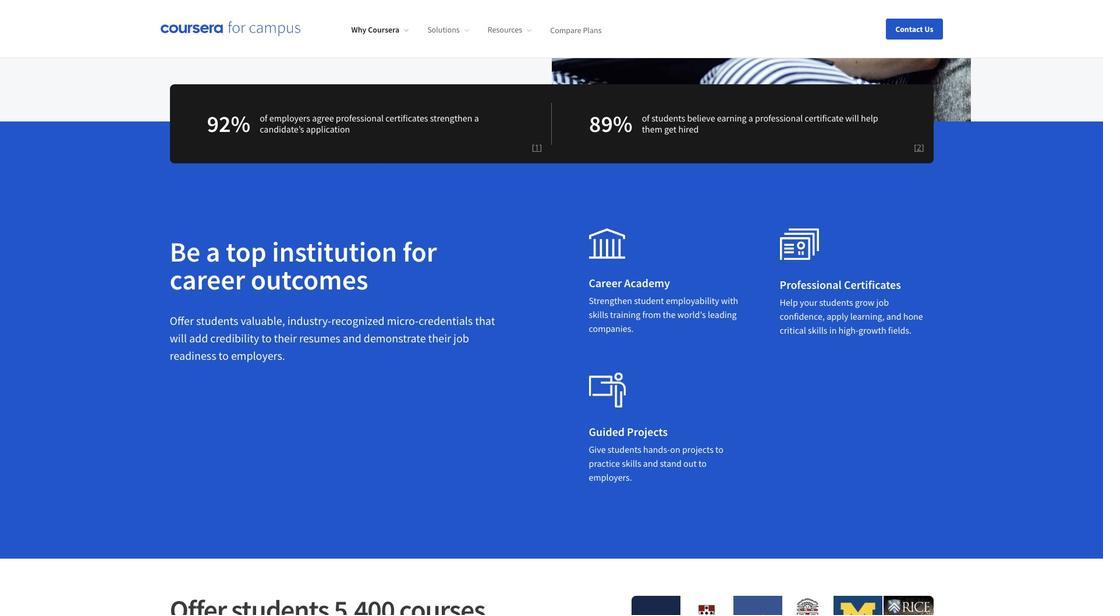 Task type: vqa. For each thing, say whether or not it's contained in the screenshot.
The See Your Options,
yes



Task type: locate. For each thing, give the bounding box(es) containing it.
contact us
[[895, 24, 933, 34]]

job inside professional certificates help your students grow job confidence, apply learning, and hone critical skills in high-growth fields.
[[876, 297, 889, 309]]

be a top institution for career outcomes
[[170, 235, 437, 298]]

resources
[[488, 25, 522, 35]]

1 [ from the left
[[532, 142, 535, 153]]

] for 89%
[[921, 142, 924, 153]]

0 horizontal spatial employers.
[[231, 349, 285, 363]]

will down offer
[[170, 331, 187, 346]]

leading
[[708, 309, 737, 321]]

and inside professional certificates help your students grow job confidence, apply learning, and hone critical skills in high-growth fields.
[[886, 311, 901, 323]]

2 vertical spatial and
[[643, 458, 658, 470]]

students up credibility
[[196, 314, 238, 328]]

1 vertical spatial and
[[343, 331, 361, 346]]

employers. down practice
[[589, 472, 632, 484]]

1 horizontal spatial employers.
[[589, 472, 632, 484]]

solutions
[[427, 25, 460, 35]]

their down credentials
[[428, 331, 451, 346]]

of for 92%
[[260, 112, 268, 124]]

professional inside of employers agree professional certificates strengthen a candidate's application
[[336, 112, 384, 124]]

their
[[274, 331, 297, 346], [428, 331, 451, 346]]

professional
[[336, 112, 384, 124], [755, 112, 803, 124]]

1 their from the left
[[274, 331, 297, 346]]

and down the recognized
[[343, 331, 361, 346]]

0 horizontal spatial of
[[260, 112, 268, 124]]

and up the fields.
[[886, 311, 901, 323]]

job down credentials
[[453, 331, 469, 346]]

apply
[[827, 311, 848, 323]]

professional right agree on the left top of page
[[336, 112, 384, 124]]

professional left 'certificate'
[[755, 112, 803, 124]]

0 horizontal spatial [
[[532, 142, 535, 153]]

strengthen
[[430, 112, 472, 124]]

career
[[589, 276, 622, 291]]

[ for 89%
[[914, 142, 917, 153]]

will inside of students believe earning a professional certificate will help them get hired
[[845, 112, 859, 124]]

grow
[[855, 297, 875, 309]]

0 horizontal spatial a
[[206, 235, 220, 270]]

their down valuable,
[[274, 331, 297, 346]]

your
[[186, 34, 203, 46], [800, 297, 817, 309]]

believe
[[687, 112, 715, 124]]

1 professional from the left
[[336, 112, 384, 124]]

add
[[189, 331, 208, 346]]

compare plans link
[[550, 25, 602, 35]]

projects
[[627, 425, 668, 440]]

professional
[[780, 278, 842, 292]]

a inside of employers agree professional certificates strengthen a candidate's application
[[474, 112, 479, 124]]

of left employers
[[260, 112, 268, 124]]

1 vertical spatial job
[[453, 331, 469, 346]]

see your options,
[[170, 34, 239, 46]]

out
[[683, 458, 697, 470]]

and for professional certificates
[[886, 311, 901, 323]]

to right out
[[699, 458, 707, 470]]

your up confidence,
[[800, 297, 817, 309]]

skills
[[589, 309, 608, 321], [808, 325, 827, 337], [622, 458, 641, 470]]

coursera for campus image
[[160, 21, 300, 37]]

1 horizontal spatial their
[[428, 331, 451, 346]]

employers. down credibility
[[231, 349, 285, 363]]

0 horizontal spatial ]
[[539, 142, 542, 153]]

confidence,
[[780, 311, 825, 323]]

0 horizontal spatial their
[[274, 331, 297, 346]]

job
[[876, 297, 889, 309], [453, 331, 469, 346]]

will
[[845, 112, 859, 124], [170, 331, 187, 346]]

will left help
[[845, 112, 859, 124]]

[ 1 ]
[[532, 142, 542, 153]]

of inside of employers agree professional certificates strengthen a candidate's application
[[260, 112, 268, 124]]

2 of from the left
[[642, 112, 650, 124]]

1 ] from the left
[[539, 142, 542, 153]]

recognized
[[331, 314, 385, 328]]

students up apply
[[819, 297, 853, 309]]

your right see
[[186, 34, 203, 46]]

plans
[[275, 34, 296, 46]]

strengthen
[[589, 295, 632, 307]]

skills left in on the right bottom
[[808, 325, 827, 337]]

get
[[664, 124, 677, 135]]

skills down strengthen
[[589, 309, 608, 321]]

employers. inside guided projects give students hands-on projects to practice skills and stand out to employers.
[[589, 472, 632, 484]]

1 horizontal spatial and
[[643, 458, 658, 470]]

credibility
[[210, 331, 259, 346]]

students inside offer students valuable, industry-recognized micro-credentials that will add credibility to their resumes and demonstrate their job readiness to employers.
[[196, 314, 238, 328]]

growth
[[859, 325, 886, 337]]

]
[[539, 142, 542, 153], [921, 142, 924, 153]]

2 professional from the left
[[755, 112, 803, 124]]

application
[[306, 124, 350, 135]]

industry-
[[287, 314, 331, 328]]

[
[[532, 142, 535, 153], [914, 142, 917, 153]]

of inside of students believe earning a professional certificate will help them get hired
[[642, 112, 650, 124]]

0 vertical spatial your
[[186, 34, 203, 46]]

1 vertical spatial employers.
[[589, 472, 632, 484]]

2 horizontal spatial and
[[886, 311, 901, 323]]

students inside of students believe earning a professional certificate will help them get hired
[[652, 112, 685, 124]]

1 vertical spatial will
[[170, 331, 187, 346]]

your inside professional certificates help your students grow job confidence, apply learning, and hone critical skills in high-growth fields.
[[800, 297, 817, 309]]

critical
[[780, 325, 806, 337]]

0 horizontal spatial professional
[[336, 112, 384, 124]]

] for 92%
[[539, 142, 542, 153]]

0 vertical spatial will
[[845, 112, 859, 124]]

2 vertical spatial skills
[[622, 458, 641, 470]]

1 horizontal spatial of
[[642, 112, 650, 124]]

students up practice
[[608, 444, 641, 456]]

a right strengthen
[[474, 112, 479, 124]]

practice
[[589, 458, 620, 470]]

to right projects
[[715, 444, 724, 456]]

employers.
[[231, 349, 285, 363], [589, 472, 632, 484]]

1 horizontal spatial ]
[[921, 142, 924, 153]]

0 horizontal spatial skills
[[589, 309, 608, 321]]

1 vertical spatial skills
[[808, 325, 827, 337]]

world's
[[677, 309, 706, 321]]

1 horizontal spatial [
[[914, 142, 917, 153]]

0 vertical spatial skills
[[589, 309, 608, 321]]

1 vertical spatial your
[[800, 297, 817, 309]]

of for 89%
[[642, 112, 650, 124]]

contact
[[895, 24, 923, 34]]

from
[[642, 309, 661, 321]]

and down hands-
[[643, 458, 658, 470]]

students left believe
[[652, 112, 685, 124]]

0 horizontal spatial and
[[343, 331, 361, 346]]

skills right practice
[[622, 458, 641, 470]]

student
[[634, 295, 664, 307]]

1 of from the left
[[260, 112, 268, 124]]

will inside offer students valuable, industry-recognized micro-credentials that will add credibility to their resumes and demonstrate their job readiness to employers.
[[170, 331, 187, 346]]

of left 'get'
[[642, 112, 650, 124]]

compare plans link
[[239, 33, 310, 47]]

valuable,
[[241, 314, 285, 328]]

1 horizontal spatial job
[[876, 297, 889, 309]]

coursera
[[368, 25, 399, 35]]

1 horizontal spatial will
[[845, 112, 859, 124]]

0 vertical spatial job
[[876, 297, 889, 309]]

agree
[[312, 112, 334, 124]]

students
[[652, 112, 685, 124], [819, 297, 853, 309], [196, 314, 238, 328], [608, 444, 641, 456]]

career academy icon image
[[589, 229, 625, 259]]

2 [ from the left
[[914, 142, 917, 153]]

job right grow
[[876, 297, 889, 309]]

0 horizontal spatial will
[[170, 331, 187, 346]]

a right the be
[[206, 235, 220, 270]]

guided
[[589, 425, 625, 440]]

a
[[474, 112, 479, 124], [748, 112, 753, 124], [206, 235, 220, 270]]

1 horizontal spatial skills
[[622, 458, 641, 470]]

to down credibility
[[219, 349, 229, 363]]

of employers agree professional certificates strengthen a candidate's application
[[260, 112, 479, 135]]

hands-
[[643, 444, 670, 456]]

institution
[[272, 235, 397, 270]]

2 ] from the left
[[921, 142, 924, 153]]

0 horizontal spatial job
[[453, 331, 469, 346]]

0 horizontal spatial your
[[186, 34, 203, 46]]

contact us button
[[886, 18, 943, 39]]

1 horizontal spatial your
[[800, 297, 817, 309]]

0 vertical spatial employers.
[[231, 349, 285, 363]]

1 horizontal spatial professional
[[755, 112, 803, 124]]

offer students valuable, industry-recognized micro-credentials that will add credibility to their resumes and demonstrate their job readiness to employers.
[[170, 314, 495, 363]]

2 horizontal spatial a
[[748, 112, 753, 124]]

resumes
[[299, 331, 340, 346]]

why coursera link
[[351, 25, 409, 35]]

1 horizontal spatial a
[[474, 112, 479, 124]]

a right earning
[[748, 112, 753, 124]]

offer
[[170, 314, 194, 328]]

and inside guided projects give students hands-on projects to practice skills and stand out to employers.
[[643, 458, 658, 470]]

0 vertical spatial and
[[886, 311, 901, 323]]

certificates
[[844, 278, 901, 292]]

2 horizontal spatial skills
[[808, 325, 827, 337]]

job inside offer students valuable, industry-recognized micro-credentials that will add credibility to their resumes and demonstrate their job readiness to employers.
[[453, 331, 469, 346]]

92%
[[207, 110, 250, 139]]

2 their from the left
[[428, 331, 451, 346]]

the
[[663, 309, 676, 321]]

of
[[260, 112, 268, 124], [642, 112, 650, 124]]

see
[[170, 34, 184, 46]]

training
[[610, 309, 640, 321]]



Task type: describe. For each thing, give the bounding box(es) containing it.
for
[[403, 235, 437, 270]]

skills inside professional certificates help your students grow job confidence, apply learning, and hone critical skills in high-growth fields.
[[808, 325, 827, 337]]

skills inside guided projects give students hands-on projects to practice skills and stand out to employers.
[[622, 458, 641, 470]]

compare
[[550, 25, 581, 35]]

earning
[[717, 112, 747, 124]]

[ 2 ]
[[914, 142, 924, 153]]

guided projects give students hands-on projects to practice skills and stand out to employers.
[[589, 425, 724, 484]]

help
[[861, 112, 878, 124]]

hired
[[678, 124, 699, 135]]

why coursera
[[351, 25, 399, 35]]

help
[[780, 297, 798, 309]]

a inside be a top institution for career outcomes
[[206, 235, 220, 270]]

professional certificates help your students grow job confidence, apply learning, and hone critical skills in high-growth fields.
[[780, 278, 923, 337]]

plans
[[583, 25, 602, 35]]

us
[[925, 24, 933, 34]]

academy
[[624, 276, 670, 291]]

2
[[917, 142, 921, 153]]

compare plans
[[239, 34, 296, 46]]

guided projects icon image
[[589, 373, 625, 408]]

1
[[535, 142, 539, 153]]

employers
[[269, 112, 310, 124]]

be
[[170, 235, 200, 270]]

high-
[[839, 325, 859, 337]]

certificates
[[386, 112, 428, 124]]

[ for 92%
[[532, 142, 535, 153]]

professional inside of students believe earning a professional certificate will help them get hired
[[755, 112, 803, 124]]

a inside of students believe earning a professional certificate will help them get hired
[[748, 112, 753, 124]]

with
[[721, 295, 738, 307]]

resources link
[[488, 25, 532, 35]]

world-class content image
[[780, 229, 819, 261]]

micro-
[[387, 314, 419, 328]]

compare plans
[[550, 25, 602, 35]]

solutions link
[[427, 25, 469, 35]]

to down valuable,
[[261, 331, 272, 346]]

skills inside career academy strengthen student employability with skills training from the world's leading companies.
[[589, 309, 608, 321]]

employers. inside offer students valuable, industry-recognized micro-credentials that will add credibility to their resumes and demonstrate their job readiness to employers.
[[231, 349, 285, 363]]

89%
[[589, 110, 633, 139]]

why
[[351, 25, 366, 35]]

career
[[170, 263, 245, 298]]

them
[[642, 124, 662, 135]]

top
[[226, 235, 266, 270]]

students inside professional certificates help your students grow job confidence, apply learning, and hone critical skills in high-growth fields.
[[819, 297, 853, 309]]

fields.
[[888, 325, 912, 337]]

compare
[[239, 34, 273, 46]]

of students believe earning a professional certificate will help them get hired
[[642, 112, 878, 135]]

companies.
[[589, 323, 634, 335]]

learning,
[[850, 311, 885, 323]]

and for guided projects
[[643, 458, 658, 470]]

certificate
[[805, 112, 844, 124]]

outcomes
[[251, 263, 368, 298]]

career academy strengthen student employability with skills training from the world's leading companies.
[[589, 276, 738, 335]]

that
[[475, 314, 495, 328]]

employability
[[666, 295, 719, 307]]

students inside guided projects give students hands-on projects to practice skills and stand out to employers.
[[608, 444, 641, 456]]

hone
[[903, 311, 923, 323]]

demonstrate
[[364, 331, 426, 346]]

and inside offer students valuable, industry-recognized micro-credentials that will add credibility to their resumes and demonstrate their job readiness to employers.
[[343, 331, 361, 346]]

readiness
[[170, 349, 216, 363]]

stand
[[660, 458, 682, 470]]

candidate's
[[260, 124, 304, 135]]

on
[[670, 444, 680, 456]]

in
[[829, 325, 837, 337]]

projects
[[682, 444, 714, 456]]

options,
[[205, 34, 237, 46]]

credentials
[[419, 314, 473, 328]]

give
[[589, 444, 606, 456]]



